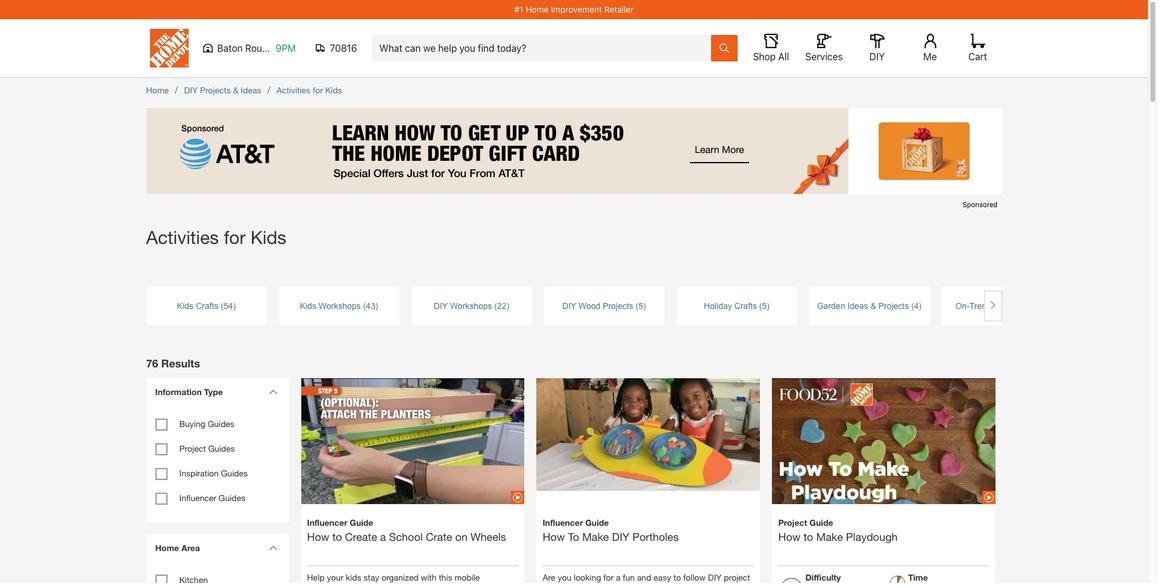 Task type: vqa. For each thing, say whether or not it's contained in the screenshot.
left ready?
no



Task type: describe. For each thing, give the bounding box(es) containing it.
0 horizontal spatial projects
[[200, 85, 231, 95]]

43
[[366, 301, 375, 311]]

organized
[[382, 572, 419, 583]]

shop all
[[753, 51, 789, 62]]

s
[[194, 357, 200, 370]]

1 horizontal spatial ideas
[[848, 301, 868, 311]]

wheels
[[471, 530, 506, 543]]

garden
[[817, 301, 845, 311]]

#1
[[514, 4, 523, 14]]

influencer for how to create a school crate on wheels
[[307, 518, 347, 528]]

fun
[[623, 572, 635, 583]]

4 ) from the left
[[643, 301, 646, 311]]

diy wood projects ( 5 )
[[562, 301, 646, 311]]

workshops for diy workshops
[[450, 301, 492, 311]]

diy for diy workshops ( 22 )
[[434, 301, 448, 311]]

influencer guides
[[179, 493, 245, 503]]

make for to
[[582, 530, 609, 543]]

on-trend workshops
[[956, 301, 1036, 311]]

holiday
[[704, 301, 732, 311]]

all
[[778, 51, 789, 62]]

& for ideas
[[871, 301, 876, 311]]

shop all button
[[752, 34, 790, 63]]

baton
[[217, 43, 243, 54]]

a inside influencer guide how to create a school crate on wheels
[[380, 530, 386, 543]]

activities for kids link
[[277, 85, 342, 95]]

1 vertical spatial for
[[224, 227, 246, 248]]

1 vertical spatial activities for kids
[[146, 227, 286, 248]]

garden ideas & projects ( 4 )
[[817, 301, 922, 311]]

home link
[[146, 85, 169, 95]]

your
[[327, 572, 344, 583]]

0 vertical spatial activities for kids
[[277, 85, 342, 95]]

project for project guides
[[179, 444, 206, 454]]

with
[[421, 572, 437, 583]]

information
[[155, 387, 202, 397]]

create
[[345, 530, 377, 543]]

crafts for kids crafts
[[196, 301, 218, 311]]

influencer guide how to make diy portholes
[[543, 518, 679, 543]]

follow
[[683, 572, 706, 583]]

guides for inspiration guides
[[221, 468, 248, 479]]

guide for a
[[350, 518, 373, 528]]

on
[[455, 530, 468, 543]]

to for make
[[804, 530, 813, 543]]

make for to
[[816, 530, 843, 543]]

mobile
[[455, 572, 480, 583]]

0 horizontal spatial influencer
[[179, 493, 216, 503]]

76 result s
[[146, 357, 200, 370]]

area
[[181, 543, 200, 553]]

help
[[307, 572, 325, 583]]

this
[[439, 572, 452, 583]]

crafts for holiday crafts
[[734, 301, 757, 311]]

how to create a school crate on wheels image
[[301, 358, 525, 525]]

diy for diy wood projects ( 5 )
[[562, 301, 576, 311]]

portholes
[[633, 530, 679, 543]]

you
[[558, 572, 572, 583]]

advertisement region
[[146, 108, 1002, 214]]

holiday crafts ( 5 )
[[704, 301, 770, 311]]

on-
[[956, 301, 970, 311]]

70816 button
[[316, 42, 357, 54]]

how for how to create a school crate on wheels
[[307, 530, 329, 543]]

and
[[637, 572, 651, 583]]

information type
[[155, 387, 223, 397]]

how to make playdough image
[[772, 358, 996, 525]]

buying
[[179, 419, 205, 429]]

on-trend workshops link
[[942, 300, 1062, 313]]

22
[[497, 301, 507, 311]]

information type button
[[149, 379, 282, 406]]

trend
[[970, 301, 991, 311]]

home for home area
[[155, 543, 179, 553]]

a inside 'are you looking for a fun and easy to follow diy project'
[[616, 572, 621, 583]]

workshops for kids workshops
[[319, 301, 361, 311]]

to inside 'are you looking for a fun and easy to follow diy project'
[[674, 572, 681, 583]]

diy button
[[858, 34, 897, 63]]

to
[[568, 530, 579, 543]]

1 5 from the left
[[639, 301, 643, 311]]

2 5 from the left
[[762, 301, 767, 311]]

are
[[543, 572, 555, 583]]

to for create
[[332, 530, 342, 543]]

inspiration guides
[[179, 468, 248, 479]]

kids workshops ( 43 )
[[300, 301, 378, 311]]

kids
[[346, 572, 361, 583]]

are you looking for a fun and easy to follow diy project
[[543, 572, 750, 583]]

caret icon image for type
[[269, 389, 278, 395]]

school
[[389, 530, 423, 543]]

how for how to make diy portholes
[[543, 530, 565, 543]]

result
[[161, 357, 194, 370]]

caret icon image for area
[[269, 545, 278, 551]]

6 ( from the left
[[911, 301, 914, 311]]

diy projects & ideas link
[[184, 85, 261, 95]]

0 vertical spatial ideas
[[241, 85, 261, 95]]



Task type: locate. For each thing, give the bounding box(es) containing it.
5 ) from the left
[[767, 301, 770, 311]]

1 vertical spatial ideas
[[848, 301, 868, 311]]

2 workshops from the left
[[450, 301, 492, 311]]

projects right wood
[[603, 301, 633, 311]]

2 guide from the left
[[585, 518, 609, 528]]

how inside influencer guide how to make diy portholes
[[543, 530, 565, 543]]

make
[[582, 530, 609, 543], [816, 530, 843, 543]]

ideas right garden
[[848, 301, 868, 311]]

for
[[313, 85, 323, 95], [224, 227, 246, 248], [604, 572, 614, 583]]

guides up project guides
[[208, 419, 234, 429]]

guide inside influencer guide how to make diy portholes
[[585, 518, 609, 528]]

home inside button
[[155, 543, 179, 553]]

crafts
[[196, 301, 218, 311], [734, 301, 757, 311]]

diy inside button
[[870, 51, 885, 62]]

crafts left '54'
[[196, 301, 218, 311]]

0 horizontal spatial ideas
[[241, 85, 261, 95]]

2 make from the left
[[816, 530, 843, 543]]

workshops left 22 on the bottom of the page
[[450, 301, 492, 311]]

& down the baton
[[233, 85, 238, 95]]

3 how from the left
[[778, 530, 801, 543]]

0 vertical spatial home
[[526, 4, 549, 14]]

home area
[[155, 543, 200, 553]]

2 ( from the left
[[363, 301, 366, 311]]

1 caret icon image from the top
[[269, 389, 278, 395]]

diy workshops ( 22 )
[[434, 301, 509, 311]]

1 horizontal spatial workshops
[[450, 301, 492, 311]]

guides for influencer guides
[[219, 493, 245, 503]]

home
[[526, 4, 549, 14], [146, 85, 169, 95], [155, 543, 179, 553]]

wood
[[579, 301, 601, 311]]

2 vertical spatial home
[[155, 543, 179, 553]]

1 horizontal spatial make
[[816, 530, 843, 543]]

for inside 'are you looking for a fun and easy to follow diy project'
[[604, 572, 614, 583]]

guides up inspiration guides
[[208, 444, 235, 454]]

guide
[[350, 518, 373, 528], [585, 518, 609, 528], [810, 518, 833, 528]]

0 horizontal spatial crafts
[[196, 301, 218, 311]]

2 crafts from the left
[[734, 301, 757, 311]]

project guide how to make playdough
[[778, 518, 898, 543]]

( for diy workshops
[[494, 301, 497, 311]]

caret icon image inside home area button
[[269, 545, 278, 551]]

guide up create
[[350, 518, 373, 528]]

1 horizontal spatial a
[[616, 572, 621, 583]]

guides for buying guides
[[208, 419, 234, 429]]

help your kids stay organized with this mobile
[[307, 572, 480, 583]]

projects left 4
[[879, 301, 909, 311]]

What can we help you find today? search field
[[379, 36, 710, 61]]

5 right holiday
[[762, 301, 767, 311]]

guide inside project guide how to make playdough
[[810, 518, 833, 528]]

rouge
[[245, 43, 273, 54]]

2 vertical spatial for
[[604, 572, 614, 583]]

influencer inside influencer guide how to make diy portholes
[[543, 518, 583, 528]]

how to make diy portholes image
[[537, 358, 760, 492]]

#1 home improvement retailer
[[514, 4, 634, 14]]

a left fun
[[616, 572, 621, 583]]

5
[[639, 301, 643, 311], [762, 301, 767, 311]]

retailer
[[604, 4, 634, 14]]

ideas
[[241, 85, 261, 95], [848, 301, 868, 311]]

0 horizontal spatial how
[[307, 530, 329, 543]]

home right "#1"
[[526, 4, 549, 14]]

diy for diy
[[870, 51, 885, 62]]

a right create
[[380, 530, 386, 543]]

diy inside influencer guide how to make diy portholes
[[612, 530, 630, 543]]

workshops
[[319, 301, 361, 311], [450, 301, 492, 311], [994, 301, 1036, 311]]

2 horizontal spatial how
[[778, 530, 801, 543]]

diy for diy projects & ideas
[[184, 85, 198, 95]]

influencer guide how to create a school crate on wheels
[[307, 518, 506, 543]]

0 vertical spatial activities
[[277, 85, 310, 95]]

) for kids workshops ( 43 )
[[375, 301, 378, 311]]

0 vertical spatial a
[[380, 530, 386, 543]]

me button
[[911, 34, 950, 63]]

guide for diy
[[585, 518, 609, 528]]

0 horizontal spatial workshops
[[319, 301, 361, 311]]

baton rouge 9pm
[[217, 43, 296, 54]]

54
[[224, 301, 233, 311]]

cart
[[969, 51, 987, 62]]

cart link
[[965, 34, 991, 63]]

crafts right holiday
[[734, 301, 757, 311]]

4 ( from the left
[[636, 301, 639, 311]]

1 horizontal spatial projects
[[603, 301, 633, 311]]

3 guide from the left
[[810, 518, 833, 528]]

ideas down baton rouge 9pm
[[241, 85, 261, 95]]

( for kids crafts
[[221, 301, 224, 311]]

) for holiday crafts ( 5 )
[[767, 301, 770, 311]]

guide for playdough
[[810, 518, 833, 528]]

1 ) from the left
[[233, 301, 236, 311]]

1 horizontal spatial &
[[871, 301, 876, 311]]

project inside project guide how to make playdough
[[778, 518, 807, 528]]

1 vertical spatial project
[[778, 518, 807, 528]]

project guides
[[179, 444, 235, 454]]

looking
[[574, 572, 601, 583]]

diy projects & ideas
[[184, 85, 261, 95]]

2 caret icon image from the top
[[269, 545, 278, 551]]

2 how from the left
[[543, 530, 565, 543]]

2 ) from the left
[[375, 301, 378, 311]]

stay
[[364, 572, 379, 583]]

difficulty
[[806, 572, 841, 583]]

playdough
[[846, 530, 898, 543]]

1 horizontal spatial for
[[313, 85, 323, 95]]

0 horizontal spatial 5
[[639, 301, 643, 311]]

1 guide from the left
[[350, 518, 373, 528]]

influencer
[[179, 493, 216, 503], [307, 518, 347, 528], [543, 518, 583, 528]]

activities for kids
[[277, 85, 342, 95], [146, 227, 286, 248]]

workshops right trend
[[994, 301, 1036, 311]]

0 horizontal spatial project
[[179, 444, 206, 454]]

( for kids workshops
[[363, 301, 366, 311]]

& for projects
[[233, 85, 238, 95]]

how
[[307, 530, 329, 543], [543, 530, 565, 543], [778, 530, 801, 543]]

2 horizontal spatial for
[[604, 572, 614, 583]]

diy
[[870, 51, 885, 62], [184, 85, 198, 95], [434, 301, 448, 311], [562, 301, 576, 311], [612, 530, 630, 543], [708, 572, 722, 583]]

services button
[[805, 34, 844, 63]]

home left area
[[155, 543, 179, 553]]

inspiration
[[179, 468, 219, 479]]

1 workshops from the left
[[319, 301, 361, 311]]

easy
[[654, 572, 671, 583]]

4
[[914, 301, 919, 311]]

influencer for how to make diy portholes
[[543, 518, 583, 528]]

1 horizontal spatial crafts
[[734, 301, 757, 311]]

how inside influencer guide how to create a school crate on wheels
[[307, 530, 329, 543]]

1 horizontal spatial activities
[[277, 85, 310, 95]]

0 vertical spatial project
[[179, 444, 206, 454]]

how inside project guide how to make playdough
[[778, 530, 801, 543]]

0 vertical spatial caret icon image
[[269, 389, 278, 395]]

5 ( from the left
[[759, 301, 762, 311]]

improvement
[[551, 4, 602, 14]]

to inside project guide how to make playdough
[[804, 530, 813, 543]]

& right garden
[[871, 301, 876, 311]]

0 horizontal spatial &
[[233, 85, 238, 95]]

project for project guide how to make playdough
[[778, 518, 807, 528]]

guides for project guides
[[208, 444, 235, 454]]

to inside influencer guide how to create a school crate on wheels
[[332, 530, 342, 543]]

0 horizontal spatial a
[[380, 530, 386, 543]]

3 workshops from the left
[[994, 301, 1036, 311]]

crate
[[426, 530, 452, 543]]

0 vertical spatial &
[[233, 85, 238, 95]]

1 vertical spatial &
[[871, 301, 876, 311]]

project
[[179, 444, 206, 454], [778, 518, 807, 528]]

1 horizontal spatial how
[[543, 530, 565, 543]]

1 vertical spatial activities
[[146, 227, 219, 248]]

diy inside 'are you looking for a fun and easy to follow diy project'
[[708, 572, 722, 583]]

1 crafts from the left
[[196, 301, 218, 311]]

1 vertical spatial caret icon image
[[269, 545, 278, 551]]

1 make from the left
[[582, 530, 609, 543]]

) for diy workshops ( 22 )
[[507, 301, 509, 311]]

projects
[[200, 85, 231, 95], [603, 301, 633, 311], [879, 301, 909, 311]]

) for kids crafts ( 54 )
[[233, 301, 236, 311]]

guide up difficulty
[[810, 518, 833, 528]]

projects down the baton
[[200, 85, 231, 95]]

0 horizontal spatial guide
[[350, 518, 373, 528]]

9pm
[[276, 43, 296, 54]]

workshops left 43 in the bottom of the page
[[319, 301, 361, 311]]

1 horizontal spatial project
[[778, 518, 807, 528]]

to left create
[[332, 530, 342, 543]]

1 vertical spatial a
[[616, 572, 621, 583]]

6 ) from the left
[[919, 301, 922, 311]]

to right easy
[[674, 572, 681, 583]]

5 right wood
[[639, 301, 643, 311]]

make inside project guide how to make playdough
[[816, 530, 843, 543]]

type
[[204, 387, 223, 397]]

caret icon image inside "information type" button
[[269, 389, 278, 395]]

a
[[380, 530, 386, 543], [616, 572, 621, 583]]

home down the home depot logo
[[146, 85, 169, 95]]

2 horizontal spatial guide
[[810, 518, 833, 528]]

to up difficulty
[[804, 530, 813, 543]]

76
[[146, 357, 158, 370]]

0 horizontal spatial to
[[332, 530, 342, 543]]

70816
[[330, 43, 357, 54]]

(
[[221, 301, 224, 311], [363, 301, 366, 311], [494, 301, 497, 311], [636, 301, 639, 311], [759, 301, 762, 311], [911, 301, 914, 311]]

( for holiday crafts
[[759, 301, 762, 311]]

guides down inspiration guides
[[219, 493, 245, 503]]

guide up looking in the bottom of the page
[[585, 518, 609, 528]]

to
[[332, 530, 342, 543], [804, 530, 813, 543], [674, 572, 681, 583]]

1 vertical spatial home
[[146, 85, 169, 95]]

make right to
[[582, 530, 609, 543]]

me
[[924, 51, 937, 62]]

0 horizontal spatial for
[[224, 227, 246, 248]]

guides
[[208, 419, 234, 429], [208, 444, 235, 454], [221, 468, 248, 479], [219, 493, 245, 503]]

time
[[908, 572, 928, 583]]

influencer inside influencer guide how to create a school crate on wheels
[[307, 518, 347, 528]]

project
[[724, 572, 750, 583]]

influencer up to
[[543, 518, 583, 528]]

3 ) from the left
[[507, 301, 509, 311]]

2 horizontal spatial projects
[[879, 301, 909, 311]]

1 horizontal spatial 5
[[762, 301, 767, 311]]

the home depot logo image
[[150, 29, 188, 68]]

3 ( from the left
[[494, 301, 497, 311]]

2 horizontal spatial influencer
[[543, 518, 583, 528]]

caret icon image
[[269, 389, 278, 395], [269, 545, 278, 551]]

services
[[806, 51, 843, 62]]

1 horizontal spatial influencer
[[307, 518, 347, 528]]

guides up influencer guides
[[221, 468, 248, 479]]

home for home link
[[146, 85, 169, 95]]

0 vertical spatial for
[[313, 85, 323, 95]]

0 horizontal spatial make
[[582, 530, 609, 543]]

0 horizontal spatial activities
[[146, 227, 219, 248]]

influencer up create
[[307, 518, 347, 528]]

kids crafts ( 54 )
[[177, 301, 236, 311]]

1 horizontal spatial to
[[674, 572, 681, 583]]

home area button
[[149, 535, 282, 562]]

make up difficulty
[[816, 530, 843, 543]]

guide inside influencer guide how to create a school crate on wheels
[[350, 518, 373, 528]]

1 ( from the left
[[221, 301, 224, 311]]

2 horizontal spatial workshops
[[994, 301, 1036, 311]]

shop
[[753, 51, 776, 62]]

buying guides
[[179, 419, 234, 429]]

2 horizontal spatial to
[[804, 530, 813, 543]]

influencer down 'inspiration'
[[179, 493, 216, 503]]

make inside influencer guide how to make diy portholes
[[582, 530, 609, 543]]

1 how from the left
[[307, 530, 329, 543]]

1 horizontal spatial guide
[[585, 518, 609, 528]]



